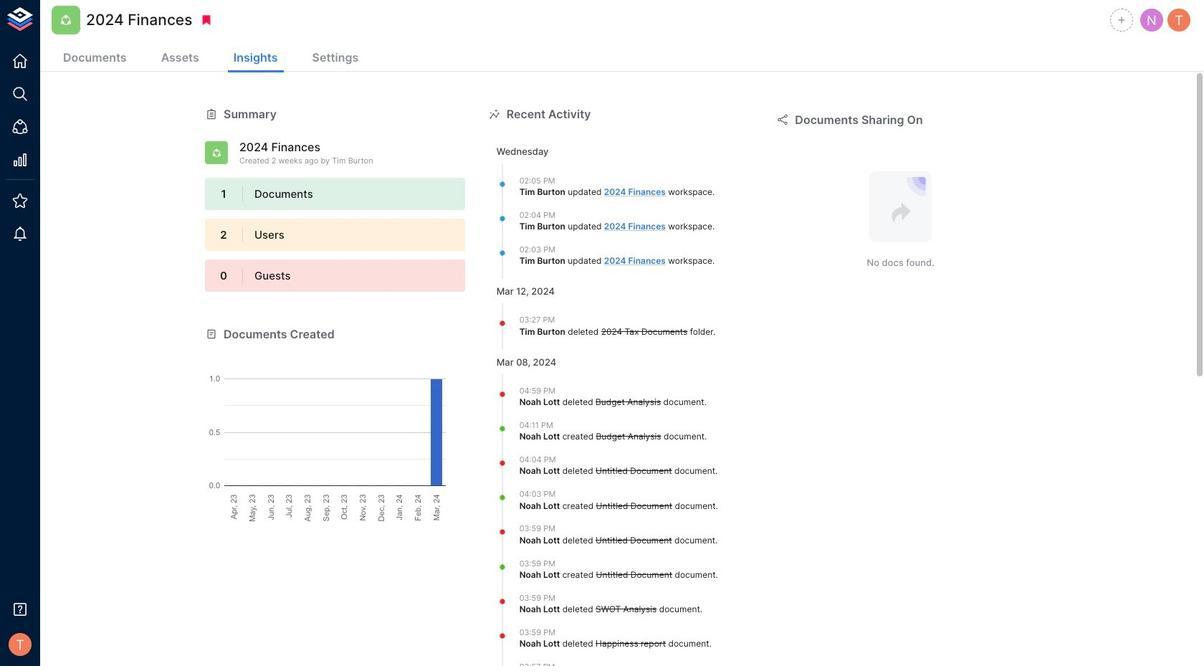 Task type: vqa. For each thing, say whether or not it's contained in the screenshot.
Remove Favorite icon
no



Task type: describe. For each thing, give the bounding box(es) containing it.
remove bookmark image
[[200, 14, 213, 27]]

a chart. element
[[205, 342, 465, 522]]

a chart. image
[[205, 342, 465, 522]]



